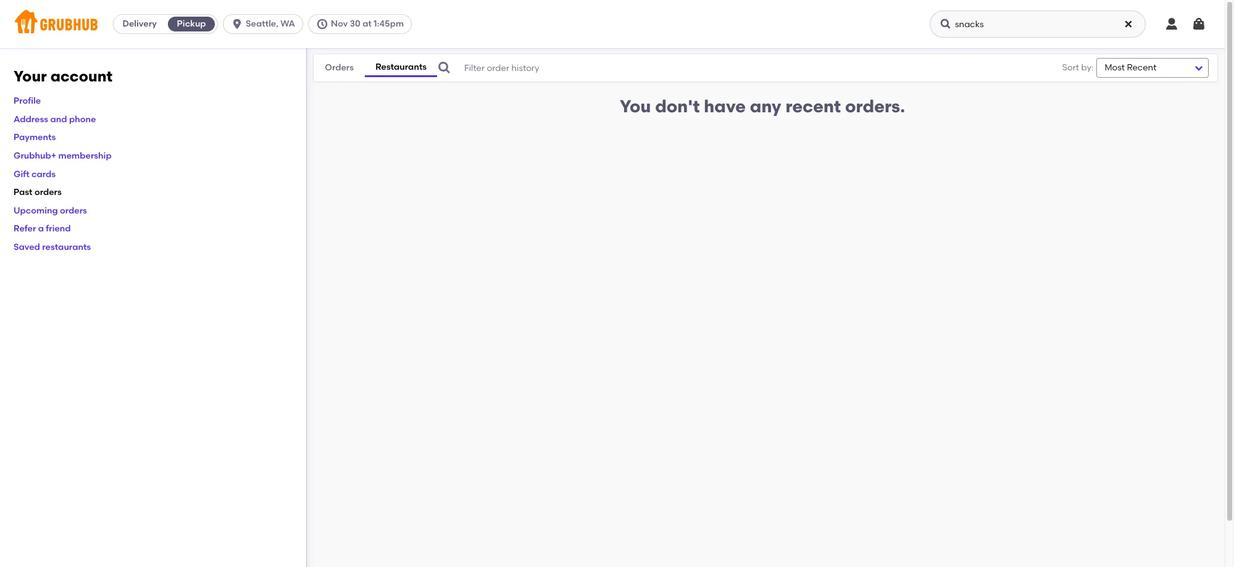Task type: locate. For each thing, give the bounding box(es) containing it.
phone
[[69, 114, 96, 125]]

wa
[[281, 19, 295, 29]]

past orders
[[14, 187, 62, 198]]

any
[[750, 96, 782, 117]]

restaurants
[[42, 242, 91, 253]]

svg image inside nov 30 at 1:45pm button
[[316, 18, 329, 30]]

account
[[50, 67, 113, 85]]

Filter order history search field
[[437, 54, 1033, 82]]

delivery button
[[114, 14, 166, 34]]

0 vertical spatial orders
[[35, 187, 62, 198]]

orders button
[[314, 59, 365, 76]]

upcoming orders link
[[14, 206, 87, 216]]

sort
[[1063, 62, 1080, 73]]

orders for past orders
[[35, 187, 62, 198]]

upcoming orders
[[14, 206, 87, 216]]

0 horizontal spatial svg image
[[231, 18, 243, 30]]

don't
[[656, 96, 700, 117]]

1 vertical spatial orders
[[60, 206, 87, 216]]

and
[[50, 114, 67, 125]]

svg image
[[1165, 17, 1180, 32], [1192, 17, 1207, 32], [231, 18, 243, 30]]

orders
[[35, 187, 62, 198], [60, 206, 87, 216]]

address and phone link
[[14, 114, 96, 125]]

refer a friend link
[[14, 224, 71, 234]]

profile link
[[14, 96, 41, 106]]

pickup button
[[166, 14, 217, 34]]

restaurants button
[[365, 58, 437, 77]]

have
[[704, 96, 746, 117]]

nov 30 at 1:45pm
[[331, 19, 404, 29]]

you don't have any recent orders.
[[620, 96, 906, 117]]

Search for food, convenience, alcohol... search field
[[930, 11, 1146, 38]]

upcoming
[[14, 206, 58, 216]]

saved restaurants link
[[14, 242, 91, 253]]

pickup
[[177, 19, 206, 29]]

address and phone
[[14, 114, 96, 125]]

profile
[[14, 96, 41, 106]]

svg image
[[316, 18, 329, 30], [940, 18, 952, 30], [1124, 19, 1134, 29], [437, 61, 452, 75]]

delivery
[[123, 19, 157, 29]]

past
[[14, 187, 32, 198]]

you
[[620, 96, 651, 117]]

address
[[14, 114, 48, 125]]

refer a friend
[[14, 224, 71, 234]]

orders up friend on the left top of page
[[60, 206, 87, 216]]

sort by:
[[1063, 62, 1094, 73]]

nov
[[331, 19, 348, 29]]

restaurants
[[376, 62, 427, 72]]

orders up upcoming orders "link"
[[35, 187, 62, 198]]

gift cards
[[14, 169, 56, 180]]

main navigation navigation
[[0, 0, 1226, 48]]



Task type: describe. For each thing, give the bounding box(es) containing it.
saved
[[14, 242, 40, 253]]

gift
[[14, 169, 29, 180]]

your account
[[14, 67, 113, 85]]

refer
[[14, 224, 36, 234]]

at
[[363, 19, 372, 29]]

gift cards link
[[14, 169, 56, 180]]

seattle,
[[246, 19, 278, 29]]

orders
[[325, 63, 354, 73]]

payments link
[[14, 132, 56, 143]]

nov 30 at 1:45pm button
[[308, 14, 417, 34]]

recent
[[786, 96, 841, 117]]

30
[[350, 19, 361, 29]]

cards
[[32, 169, 56, 180]]

friend
[[46, 224, 71, 234]]

1 horizontal spatial svg image
[[1165, 17, 1180, 32]]

orders for upcoming orders
[[60, 206, 87, 216]]

grubhub+ membership link
[[14, 151, 112, 161]]

by:
[[1082, 62, 1094, 73]]

payments
[[14, 132, 56, 143]]

svg image inside "seattle, wa" button
[[231, 18, 243, 30]]

seattle, wa
[[246, 19, 295, 29]]

orders.
[[846, 96, 906, 117]]

seattle, wa button
[[223, 14, 308, 34]]

past orders link
[[14, 187, 62, 198]]

your
[[14, 67, 47, 85]]

saved restaurants
[[14, 242, 91, 253]]

membership
[[58, 151, 112, 161]]

grubhub+
[[14, 151, 56, 161]]

a
[[38, 224, 44, 234]]

grubhub+ membership
[[14, 151, 112, 161]]

2 horizontal spatial svg image
[[1192, 17, 1207, 32]]

1:45pm
[[374, 19, 404, 29]]



Task type: vqa. For each thing, say whether or not it's contained in the screenshot.
Sandy Liquor Mart
no



